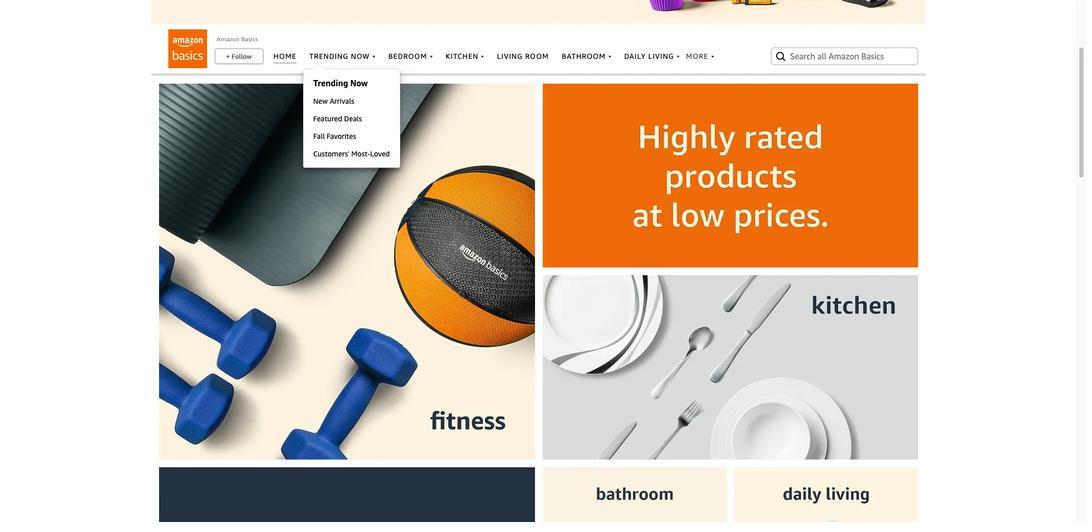 Task type: locate. For each thing, give the bounding box(es) containing it.
search image
[[775, 50, 787, 63]]

amazon basics
[[217, 35, 258, 43]]

Search all Amazon Basics search field
[[790, 48, 901, 65]]

amazon
[[217, 35, 240, 43]]

+ follow button
[[215, 49, 263, 64]]



Task type: vqa. For each thing, say whether or not it's contained in the screenshot.
Search 'icon' in the top right of the page
yes



Task type: describe. For each thing, give the bounding box(es) containing it.
+
[[226, 52, 230, 60]]

follow
[[232, 52, 252, 60]]

amazon basics logo image
[[168, 29, 207, 68]]

basics
[[241, 35, 258, 43]]

amazon basics link
[[217, 35, 258, 43]]

+ follow
[[226, 52, 252, 60]]



